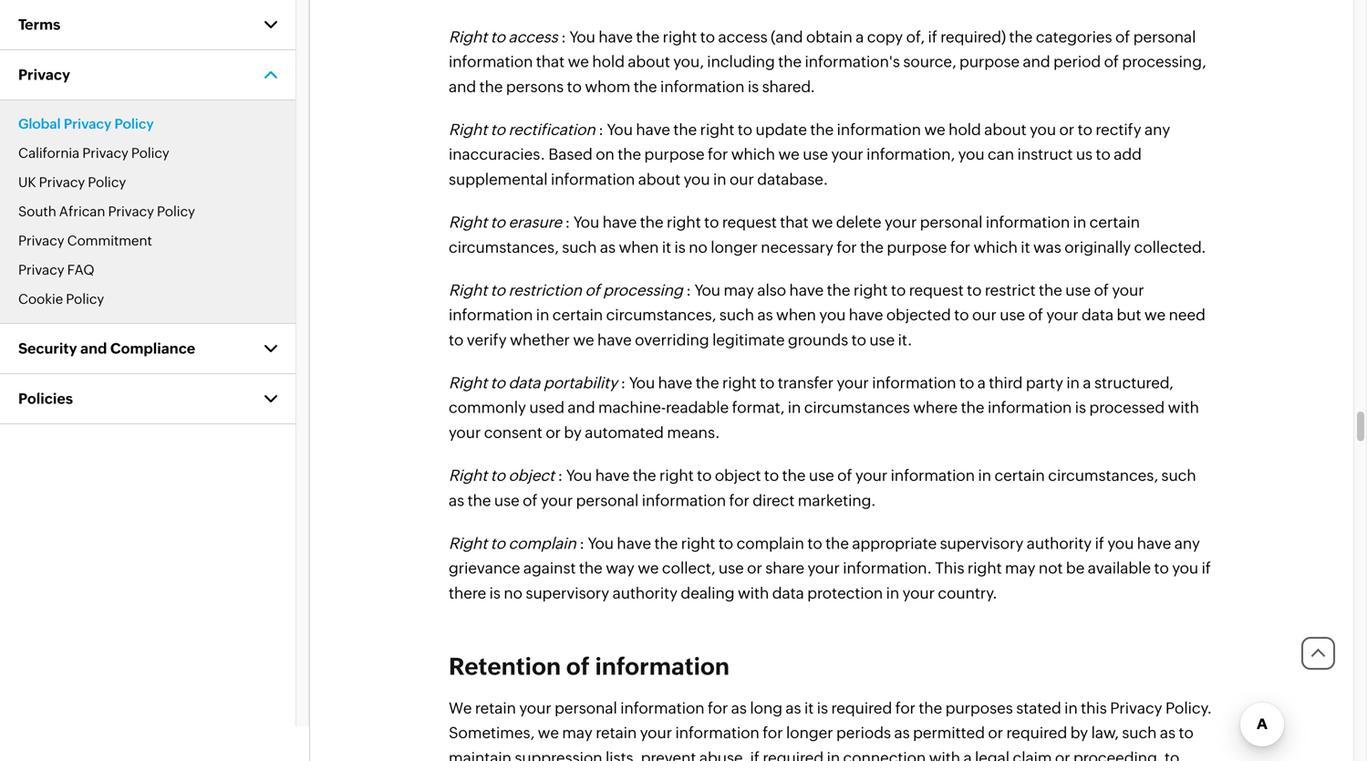 Task type: describe. For each thing, give the bounding box(es) containing it.
: you have the right to transfer your information to a third party in a structured, commonly used and machine-readable format, in circumstances where the information is processed with your consent or by automated means.
[[449, 374, 1200, 441]]

grievance
[[449, 559, 521, 577]]

right to restriction of processing
[[449, 281, 687, 299]]

: you have the right to request that we delete your personal information in certain circumstances, such as when it is no longer necessary for the purpose for which it was originally collected.
[[449, 213, 1207, 256]]

may inside we retain your personal information for as long as it is required for the purposes stated in this privacy policy. sometimes, we may retain your information for longer periods as permitted or required by law, such as to maintain suppression lists, prevent abuse, if required in connection with a legal claim or proceeding,
[[562, 724, 593, 742]]

structured,
[[1095, 374, 1174, 392]]

that inside : you have the right to request that we delete your personal information in certain circumstances, such as when it is no longer necessary for the purpose for which it was originally collected.
[[781, 213, 809, 231]]

: for right to access
[[561, 28, 567, 46]]

request inside : you have the right to request that we delete your personal information in certain circumstances, such as when it is no longer necessary for the purpose for which it was originally collected.
[[723, 213, 777, 231]]

processed
[[1090, 399, 1166, 416]]

personal inside : you have the right to access (and obtain a copy of, if required) the categories of personal information that we hold about you, including the information's source, purpose and period of processing, and the persons to whom the information is shared.
[[1134, 28, 1197, 46]]

prevent
[[641, 749, 697, 761]]

of right restriction
[[585, 281, 600, 299]]

of down the originally
[[1095, 281, 1110, 299]]

security
[[18, 340, 77, 357]]

privacy faq
[[18, 262, 95, 278]]

0 horizontal spatial it
[[662, 238, 672, 256]]

certain inside : you may also have the right to request to restrict the use of your information in certain circumstances, such as when you have objected to our use of your data but we need to verify whether we have overriding legitimate grounds to use it.
[[553, 306, 603, 324]]

compliance
[[110, 340, 195, 357]]

longer inside we retain your personal information for as long as it is required for the purposes stated in this privacy policy. sometimes, we may retain your information for longer periods as permitted or required by law, such as to maintain suppression lists, prevent abuse, if required in connection with a legal claim or proceeding,
[[787, 724, 834, 742]]

: you have the right to object to the use of your information in certain circumstances, such as the use of your personal information for direct marketing.
[[449, 466, 1197, 509]]

: for right to object
[[558, 466, 563, 484]]

can
[[988, 145, 1015, 163]]

2 horizontal spatial required
[[1007, 724, 1068, 742]]

0 vertical spatial authority
[[1027, 534, 1093, 552]]

automated
[[585, 423, 664, 441]]

global
[[18, 116, 61, 132]]

circumstances
[[805, 399, 911, 416]]

1 access from the left
[[509, 28, 558, 46]]

1 horizontal spatial required
[[832, 699, 893, 717]]

uk
[[18, 174, 36, 190]]

information down dealing
[[595, 653, 730, 680]]

information down "where"
[[891, 466, 976, 484]]

we up database.
[[779, 145, 800, 163]]

rectification
[[509, 120, 596, 138]]

if right available in the bottom right of the page
[[1202, 559, 1212, 577]]

as left long
[[732, 699, 747, 717]]

with inside : you have the right to complain to the appropriate supervisory authority if you have any grievance against the way we collect, use or share your information. this right may not be available to you if there is no supervisory authority dealing with data protection in your country.
[[738, 584, 770, 602]]

we
[[449, 699, 472, 717]]

you for right to object
[[567, 466, 593, 484]]

of,
[[907, 28, 925, 46]]

marketing.
[[798, 491, 877, 509]]

as inside : you may also have the right to request to restrict the use of your information in certain circumstances, such as when you have objected to our use of your data but we need to verify whether we have overriding legitimate grounds to use it.
[[758, 306, 774, 324]]

on
[[596, 145, 615, 163]]

when inside : you may also have the right to request to restrict the use of your information in certain circumstances, such as when you have objected to our use of your data but we need to verify whether we have overriding legitimate grounds to use it.
[[777, 306, 817, 324]]

inaccuracies.
[[449, 145, 546, 163]]

you for right to erasure
[[574, 213, 600, 231]]

is inside : you have the right to access (and obtain a copy of, if required) the categories of personal information that we hold about you, including the information's source, purpose and period of processing, and the persons to whom the information is shared.
[[748, 77, 759, 95]]

as down policy.
[[1161, 724, 1176, 742]]

information up collect,
[[642, 491, 727, 509]]

proceeding,
[[1074, 749, 1162, 761]]

and inside : you have the right to transfer your information to a third party in a structured, commonly used and machine-readable format, in circumstances where the information is processed with your consent or by automated means.
[[568, 399, 596, 416]]

object inside : you have the right to object to the use of your information in certain circumstances, such as the use of your personal information for direct marketing.
[[715, 466, 762, 484]]

such inside : you have the right to request that we delete your personal information in certain circumstances, such as when it is no longer necessary for the purpose for which it was originally collected.
[[562, 238, 597, 256]]

claim
[[1013, 749, 1053, 761]]

for inside : you have the right to object to the use of your information in certain circumstances, such as the use of your personal information for direct marketing.
[[730, 491, 750, 509]]

terms link
[[0, 0, 296, 50]]

if up available in the bottom right of the page
[[1096, 534, 1105, 552]]

data inside : you have the right to complain to the appropriate supervisory authority if you have any grievance against the way we collect, use or share your information. this right may not be available to you if there is no supervisory authority dealing with data protection in your country.
[[773, 584, 805, 602]]

hold inside : you have the right to update the information we hold about you or to rectify any inaccuracies. based on the purpose for which we use your information, you can instruct us to add supplemental information about you in our database.
[[949, 120, 982, 138]]

erasure
[[509, 213, 562, 231]]

is inside : you have the right to complain to the appropriate supervisory authority if you have any grievance against the way we collect, use or share your information. this right may not be available to you if there is no supervisory authority dealing with data protection in your country.
[[490, 584, 501, 602]]

whether
[[510, 331, 570, 348]]

and right security
[[80, 340, 107, 357]]

appropriate
[[853, 534, 937, 552]]

in inside : you have the right to request that we delete your personal information in certain circumstances, such as when it is no longer necessary for the purpose for which it was originally collected.
[[1074, 213, 1087, 231]]

when inside : you have the right to request that we delete your personal information in certain circumstances, such as when it is no longer necessary for the purpose for which it was originally collected.
[[619, 238, 659, 256]]

information up 'prevent'
[[621, 699, 705, 717]]

is inside : you have the right to transfer your information to a third party in a structured, commonly used and machine-readable format, in circumstances where the information is processed with your consent or by automated means.
[[1076, 399, 1087, 416]]

necessary
[[761, 238, 834, 256]]

personal inside : you have the right to request that we delete your personal information in certain circumstances, such as when it is no longer necessary for the purpose for which it was originally collected.
[[921, 213, 983, 231]]

we inside : you have the right to access (and obtain a copy of, if required) the categories of personal information that we hold about you, including the information's source, purpose and period of processing, and the persons to whom the information is shared.
[[568, 53, 589, 70]]

add
[[1114, 145, 1142, 163]]

commitment
[[67, 233, 152, 249]]

processing
[[603, 281, 683, 299]]

0 horizontal spatial authority
[[613, 584, 678, 602]]

required)
[[941, 28, 1007, 46]]

security and compliance
[[18, 340, 195, 357]]

any inside : you have the right to complain to the appropriate supervisory authority if you have any grievance against the way we collect, use or share your information. this right may not be available to you if there is no supervisory authority dealing with data protection in your country.
[[1175, 534, 1201, 552]]

california privacy policy link
[[18, 145, 170, 161]]

use down restrict
[[1000, 306, 1026, 324]]

transfer
[[778, 374, 834, 392]]

use down the originally
[[1066, 281, 1092, 299]]

persons
[[506, 77, 564, 95]]

with inside : you have the right to transfer your information to a third party in a structured, commonly used and machine-readable format, in circumstances where the information is processed with your consent or by automated means.
[[1169, 399, 1200, 416]]

to inside : you have the right to request that we delete your personal information in certain circumstances, such as when it is no longer necessary for the purpose for which it was originally collected.
[[705, 213, 719, 231]]

personal inside : you have the right to object to the use of your information in certain circumstances, such as the use of your personal information for direct marketing.
[[576, 491, 639, 509]]

or inside : you have the right to transfer your information to a third party in a structured, commonly used and machine-readable format, in circumstances where the information is processed with your consent or by automated means.
[[546, 423, 561, 441]]

right for : you have the right to request that we delete your personal information in certain circumstances, such as when it is no longer necessary for the purpose for which it was originally collected.
[[449, 213, 488, 231]]

it inside we retain your personal information for as long as it is required for the purposes stated in this privacy policy. sometimes, we may retain your information for longer periods as permitted or required by law, such as to maintain suppression lists, prevent abuse, if required in connection with a legal claim or proceeding,
[[805, 699, 814, 717]]

right for : you have the right to update the information we hold about you or to rectify any inaccuracies. based on the purpose for which we use your information, you can instruct us to add supplemental information about you in our database.
[[449, 120, 488, 138]]

global privacy policy link
[[18, 116, 154, 132]]

2 vertical spatial about
[[639, 170, 681, 188]]

information inside : you have the right to request that we delete your personal information in certain circumstances, such as when it is no longer necessary for the purpose for which it was originally collected.
[[986, 213, 1071, 231]]

of up marketing.
[[838, 466, 853, 484]]

and left period
[[1023, 53, 1051, 70]]

circumstances, for object
[[1049, 466, 1159, 484]]

certain for : you have the right to object to the use of your information in certain circumstances, such as the use of your personal information for direct marketing.
[[995, 466, 1046, 484]]

legitimate
[[713, 331, 785, 348]]

cookie policy link
[[18, 291, 104, 307]]

in inside : you have the right to update the information we hold about you or to rectify any inaccuracies. based on the purpose for which we use your information, you can instruct us to add supplemental information about you in our database.
[[714, 170, 727, 188]]

circumstances, inside : you may also have the right to request to restrict the use of your information in certain circumstances, such as when you have objected to our use of your data but we need to verify whether we have overriding legitimate grounds to use it.
[[606, 306, 717, 324]]

your up but
[[1113, 281, 1145, 299]]

global privacy policy
[[18, 116, 154, 132]]

privacy up california privacy policy link
[[64, 116, 112, 132]]

right for : you have the right to access (and obtain a copy of, if required) the categories of personal information that we hold about you, including the information's source, purpose and period of processing, and the persons to whom the information is shared.
[[449, 28, 488, 46]]

rectify
[[1096, 120, 1142, 138]]

database.
[[758, 170, 829, 188]]

information up "where"
[[873, 374, 957, 392]]

your down the right to object
[[541, 491, 573, 509]]

: for right to data portability
[[621, 374, 626, 392]]

about inside : you have the right to access (and obtain a copy of, if required) the categories of personal information that we hold about you, including the information's source, purpose and period of processing, and the persons to whom the information is shared.
[[628, 53, 671, 70]]

delete
[[837, 213, 882, 231]]

in inside : you have the right to complain to the appropriate supervisory authority if you have any grievance against the way we collect, use or share your information. this right may not be available to you if there is no supervisory authority dealing with data protection in your country.
[[887, 584, 900, 602]]

right up country. at the right
[[968, 559, 1003, 577]]

: you have the right to complain to the appropriate supervisory authority if you have any grievance against the way we collect, use or share your information. this right may not be available to you if there is no supervisory authority dealing with data protection in your country.
[[449, 534, 1212, 602]]

if inside we retain your personal information for as long as it is required for the purposes stated in this privacy policy. sometimes, we may retain your information for longer periods as permitted or required by law, such as to maintain suppression lists, prevent abuse, if required in connection with a legal claim or proceeding,
[[751, 749, 760, 761]]

right for : you have the right to transfer your information to a third party in a structured, commonly used and machine-readable format, in circumstances where the information is processed with your consent or by automated means.
[[449, 374, 488, 392]]

we up portability
[[573, 331, 595, 348]]

periods
[[837, 724, 892, 742]]

no inside : you have the right to request that we delete your personal information in certain circumstances, such as when it is no longer necessary for the purpose for which it was originally collected.
[[689, 238, 708, 256]]

use inside : you have the right to complain to the appropriate supervisory authority if you have any grievance against the way we collect, use or share your information. this right may not be available to you if there is no supervisory authority dealing with data protection in your country.
[[719, 559, 744, 577]]

of down the right to object
[[523, 491, 538, 509]]

you inside : you may also have the right to request to restrict the use of your information in certain circumstances, such as when you have objected to our use of your data but we need to verify whether we have overriding legitimate grounds to use it.
[[820, 306, 846, 324]]

you for right to restriction of processing
[[695, 281, 721, 299]]

information down right to access
[[449, 53, 533, 70]]

for inside : you have the right to update the information we hold about you or to rectify any inaccuracies. based on the purpose for which we use your information, you can instruct us to add supplemental information about you in our database.
[[708, 145, 729, 163]]

period
[[1054, 53, 1102, 70]]

have inside : you have the right to access (and obtain a copy of, if required) the categories of personal information that we hold about you, including the information's source, purpose and period of processing, and the persons to whom the information is shared.
[[599, 28, 633, 46]]

your up 'prevent'
[[640, 724, 673, 742]]

1 complain from the left
[[509, 534, 577, 552]]

by for or
[[564, 423, 582, 441]]

shared.
[[763, 77, 816, 95]]

we up information, at the right
[[925, 120, 946, 138]]

use up marketing.
[[809, 466, 835, 484]]

: for right to rectification
[[599, 120, 604, 138]]

your up marketing.
[[856, 466, 888, 484]]

our inside : you may also have the right to request to restrict the use of your information in certain circumstances, such as when you have objected to our use of your data but we need to verify whether we have overriding legitimate grounds to use it.
[[973, 306, 997, 324]]

instruct
[[1018, 145, 1074, 163]]

policies
[[18, 390, 73, 407]]

such inside we retain your personal information for as long as it is required for the purposes stated in this privacy policy. sometimes, we may retain your information for longer periods as permitted or required by law, such as to maintain suppression lists, prevent abuse, if required in connection with a legal claim or proceeding,
[[1123, 724, 1158, 742]]

complain inside : you have the right to complain to the appropriate supervisory authority if you have any grievance against the way we collect, use or share your information. this right may not be available to you if there is no supervisory authority dealing with data protection in your country.
[[737, 534, 805, 552]]

hold inside : you have the right to access (and obtain a copy of, if required) the categories of personal information that we hold about you, including the information's source, purpose and period of processing, and the persons to whom the information is shared.
[[593, 53, 625, 70]]

including
[[708, 53, 776, 70]]

policies link
[[0, 374, 296, 424]]

data inside : you may also have the right to request to restrict the use of your information in certain circumstances, such as when you have objected to our use of your data but we need to verify whether we have overriding legitimate grounds to use it.
[[1082, 306, 1114, 324]]

of up the processing, at the right top of the page
[[1116, 28, 1131, 46]]

1 vertical spatial supervisory
[[526, 584, 610, 602]]

source,
[[904, 53, 957, 70]]

no inside : you have the right to complain to the appropriate supervisory authority if you have any grievance against the way we collect, use or share your information. this right may not be available to you if there is no supervisory authority dealing with data protection in your country.
[[504, 584, 523, 602]]

your up protection
[[808, 559, 840, 577]]

privacy down the california
[[39, 174, 85, 190]]

machine-
[[599, 399, 666, 416]]

: for right to restriction of processing
[[687, 281, 692, 299]]

information down you,
[[661, 77, 745, 95]]

a right party
[[1084, 374, 1092, 392]]

party
[[1027, 374, 1064, 392]]

right to erasure
[[449, 213, 565, 231]]

against
[[524, 559, 576, 577]]

is inside : you have the right to request that we delete your personal information in certain circumstances, such as when it is no longer necessary for the purpose for which it was originally collected.
[[675, 238, 686, 256]]

you for right to data portability
[[629, 374, 655, 392]]

in inside : you may also have the right to request to restrict the use of your information in certain circumstances, such as when you have objected to our use of your data but we need to verify whether we have overriding legitimate grounds to use it.
[[536, 306, 550, 324]]

originally
[[1065, 238, 1132, 256]]

available
[[1088, 559, 1152, 577]]

: you may also have the right to request to restrict the use of your information in certain circumstances, such as when you have objected to our use of your data but we need to verify whether we have overriding legitimate grounds to use it.
[[449, 281, 1206, 348]]

right for transfer
[[723, 374, 757, 392]]

privacy up 'cookie'
[[18, 262, 64, 278]]

where
[[914, 399, 958, 416]]

of right period
[[1105, 53, 1120, 70]]

third
[[990, 374, 1023, 392]]

may inside : you may also have the right to request to restrict the use of your information in certain circumstances, such as when you have objected to our use of your data but we need to verify whether we have overriding legitimate grounds to use it.
[[724, 281, 755, 299]]

any inside : you have the right to update the information we hold about you or to rectify any inaccuracies. based on the purpose for which we use your information, you can instruct us to add supplemental information about you in our database.
[[1145, 120, 1171, 138]]

access inside : you have the right to access (and obtain a copy of, if required) the categories of personal information that we hold about you, including the information's source, purpose and period of processing, and the persons to whom the information is shared.
[[719, 28, 768, 46]]

we retain your personal information for as long as it is required for the purposes stated in this privacy policy. sometimes, we may retain your information for longer periods as permitted or required by law, such as to maintain suppression lists, prevent abuse, if required in connection with a legal claim or proceeding, 
[[449, 699, 1213, 761]]

use down the right to object
[[495, 491, 520, 509]]

as inside : you have the right to request that we delete your personal information in certain circumstances, such as when it is no longer necessary for the purpose for which it was originally collected.
[[600, 238, 616, 256]]

information down party
[[988, 399, 1073, 416]]

right to rectification
[[449, 120, 599, 138]]

use inside : you have the right to update the information we hold about you or to rectify any inaccuracies. based on the purpose for which we use your information, you can instruct us to add supplemental information about you in our database.
[[803, 145, 829, 163]]

supplemental
[[449, 170, 548, 188]]

need
[[1170, 306, 1206, 324]]

right for update
[[701, 120, 735, 138]]

such inside : you have the right to object to the use of your information in certain circumstances, such as the use of your personal information for direct marketing.
[[1162, 466, 1197, 484]]

of down restrict
[[1029, 306, 1044, 324]]

consent
[[484, 423, 543, 441]]

of right the retention
[[567, 653, 590, 680]]

privacy up global
[[18, 66, 70, 83]]

request inside : you may also have the right to request to restrict the use of your information in certain circumstances, such as when you have objected to our use of your data but we need to verify whether we have overriding legitimate grounds to use it.
[[910, 281, 964, 299]]

security and compliance link
[[0, 324, 296, 374]]

suppression
[[515, 749, 603, 761]]

(and
[[771, 28, 804, 46]]

means.
[[667, 423, 721, 441]]

information.
[[843, 559, 933, 577]]



Task type: locate. For each thing, give the bounding box(es) containing it.
connection
[[844, 749, 927, 761]]

our left database.
[[730, 170, 755, 188]]

supervisory
[[941, 534, 1024, 552], [526, 584, 610, 602]]

based
[[549, 145, 593, 163]]

certain inside : you have the right to request that we delete your personal information in certain circumstances, such as when it is no longer necessary for the purpose for which it was originally collected.
[[1090, 213, 1141, 231]]

right for object
[[660, 466, 694, 484]]

policy.
[[1166, 699, 1213, 717]]

dealing
[[681, 584, 735, 602]]

you for right to rectification
[[607, 120, 633, 138]]

uk privacy policy
[[18, 174, 126, 190]]

and down right to access
[[449, 77, 477, 95]]

1 horizontal spatial purpose
[[887, 238, 948, 256]]

is right long
[[817, 699, 829, 717]]

you,
[[674, 53, 704, 70]]

: inside : you may also have the right to request to restrict the use of your information in certain circumstances, such as when you have objected to our use of your data but we need to verify whether we have overriding legitimate grounds to use it.
[[687, 281, 692, 299]]

object
[[509, 466, 555, 484], [715, 466, 762, 484]]

2 horizontal spatial data
[[1082, 306, 1114, 324]]

have inside : you have the right to object to the use of your information in certain circumstances, such as the use of your personal information for direct marketing.
[[596, 466, 630, 484]]

no
[[689, 238, 708, 256], [504, 584, 523, 602]]

when up the processing
[[619, 238, 659, 256]]

access up persons on the top
[[509, 28, 558, 46]]

0 horizontal spatial with
[[738, 584, 770, 602]]

1 horizontal spatial authority
[[1027, 534, 1093, 552]]

right for complain
[[681, 534, 716, 552]]

may inside : you have the right to complain to the appropriate supervisory authority if you have any grievance against the way we collect, use or share your information. this right may not be available to you if there is no supervisory authority dealing with data protection in your country.
[[1006, 559, 1036, 577]]

cookie policy
[[18, 291, 104, 307]]

0 vertical spatial hold
[[593, 53, 625, 70]]

0 vertical spatial which
[[732, 145, 776, 163]]

share
[[766, 559, 805, 577]]

right up format,
[[723, 374, 757, 392]]

is inside we retain your personal information for as long as it is required for the purposes stated in this privacy policy. sometimes, we may retain your information for longer periods as permitted or required by law, such as to maintain suppression lists, prevent abuse, if required in connection with a legal claim or proceeding,
[[817, 699, 829, 717]]

privacy faq link
[[18, 262, 95, 278]]

0 horizontal spatial longer
[[711, 238, 758, 256]]

0 horizontal spatial required
[[763, 749, 824, 761]]

it.
[[899, 331, 913, 348]]

when up grounds
[[777, 306, 817, 324]]

we inside we retain your personal information for as long as it is required for the purposes stated in this privacy policy. sometimes, we may retain your information for longer periods as permitted or required by law, such as to maintain suppression lists, prevent abuse, if required in connection with a legal claim or proceeding,
[[538, 724, 559, 742]]

1 horizontal spatial any
[[1175, 534, 1201, 552]]

1 horizontal spatial access
[[719, 28, 768, 46]]

0 vertical spatial required
[[832, 699, 893, 717]]

longer left periods
[[787, 724, 834, 742]]

required
[[832, 699, 893, 717], [1007, 724, 1068, 742], [763, 749, 824, 761]]

1 horizontal spatial data
[[773, 584, 805, 602]]

: inside : you have the right to access (and obtain a copy of, if required) the categories of personal information that we hold about you, including the information's source, purpose and period of processing, and the persons to whom the information is shared.
[[561, 28, 567, 46]]

1 vertical spatial data
[[509, 374, 541, 392]]

your left information, at the right
[[832, 145, 864, 163]]

south african privacy policy link
[[18, 204, 195, 219]]

1 vertical spatial request
[[910, 281, 964, 299]]

legal
[[976, 749, 1010, 761]]

right to object
[[449, 466, 558, 484]]

right inside : you have the right to update the information we hold about you or to rectify any inaccuracies. based on the purpose for which we use your information, you can instruct us to add supplemental information about you in our database.
[[701, 120, 735, 138]]

longer inside : you have the right to request that we delete your personal information in certain circumstances, such as when it is no longer necessary for the purpose for which it was originally collected.
[[711, 238, 758, 256]]

2 vertical spatial may
[[562, 724, 593, 742]]

our inside : you have the right to update the information we hold about you or to rectify any inaccuracies. based on the purpose for which we use your information, you can instruct us to add supplemental information about you in our database.
[[730, 170, 755, 188]]

2 horizontal spatial circumstances,
[[1049, 466, 1159, 484]]

0 horizontal spatial circumstances,
[[449, 238, 559, 256]]

0 vertical spatial circumstances,
[[449, 238, 559, 256]]

: inside : you have the right to complain to the appropriate supervisory authority if you have any grievance against the way we collect, use or share your information. this right may not be available to you if there is no supervisory authority dealing with data protection in your country.
[[580, 534, 585, 552]]

such inside : you may also have the right to request to restrict the use of your information in certain circumstances, such as when you have objected to our use of your data but we need to verify whether we have overriding legitimate grounds to use it.
[[720, 306, 755, 324]]

which inside : you have the right to request that we delete your personal information in certain circumstances, such as when it is no longer necessary for the purpose for which it was originally collected.
[[974, 238, 1018, 256]]

privacy up 'law,'
[[1111, 699, 1163, 717]]

cookie
[[18, 291, 63, 307]]

and down portability
[[568, 399, 596, 416]]

7 right from the top
[[449, 534, 488, 552]]

lists,
[[606, 749, 638, 761]]

we
[[568, 53, 589, 70], [925, 120, 946, 138], [779, 145, 800, 163], [812, 213, 834, 231], [1145, 306, 1166, 324], [573, 331, 595, 348], [638, 559, 659, 577], [538, 724, 559, 742]]

way
[[606, 559, 635, 577]]

0 horizontal spatial request
[[723, 213, 777, 231]]

0 horizontal spatial complain
[[509, 534, 577, 552]]

0 horizontal spatial any
[[1145, 120, 1171, 138]]

may up suppression
[[562, 724, 593, 742]]

2 vertical spatial required
[[763, 749, 824, 761]]

country.
[[938, 584, 998, 602]]

0 vertical spatial when
[[619, 238, 659, 256]]

personal down information, at the right
[[921, 213, 983, 231]]

privacy down south in the left of the page
[[18, 233, 64, 249]]

information
[[449, 53, 533, 70], [661, 77, 745, 95], [837, 120, 922, 138], [551, 170, 635, 188], [986, 213, 1071, 231], [449, 306, 533, 324], [873, 374, 957, 392], [988, 399, 1073, 416], [891, 466, 976, 484], [642, 491, 727, 509], [595, 653, 730, 680], [621, 699, 705, 717], [676, 724, 760, 742]]

data left but
[[1082, 306, 1114, 324]]

right inside : you have the right to object to the use of your information in certain circumstances, such as the use of your personal information for direct marketing.
[[660, 466, 694, 484]]

abuse,
[[700, 749, 748, 761]]

you right erasure
[[574, 213, 600, 231]]

have inside : you have the right to request that we delete your personal information in certain circumstances, such as when it is no longer necessary for the purpose for which it was originally collected.
[[603, 213, 637, 231]]

by inside : you have the right to transfer your information to a third party in a structured, commonly used and machine-readable format, in circumstances where the information is processed with your consent or by automated means.
[[564, 423, 582, 441]]

1 horizontal spatial by
[[1071, 724, 1089, 742]]

right inside : you may also have the right to request to restrict the use of your information in certain circumstances, such as when you have objected to our use of your data but we need to verify whether we have overriding legitimate grounds to use it.
[[854, 281, 888, 299]]

you inside : you have the right to complain to the appropriate supervisory authority if you have any grievance against the way we collect, use or share your information. this right may not be available to you if there is no supervisory authority dealing with data protection in your country.
[[588, 534, 614, 552]]

1 horizontal spatial with
[[930, 749, 961, 761]]

right up you,
[[663, 28, 697, 46]]

you
[[570, 28, 596, 46], [607, 120, 633, 138], [574, 213, 600, 231], [695, 281, 721, 299], [629, 374, 655, 392], [567, 466, 593, 484], [588, 534, 614, 552]]

grounds
[[788, 331, 849, 348]]

you inside : you have the right to access (and obtain a copy of, if required) the categories of personal information that we hold about you, including the information's source, purpose and period of processing, and the persons to whom the information is shared.
[[570, 28, 596, 46]]

or down used in the left of the page
[[546, 423, 561, 441]]

1 horizontal spatial no
[[689, 238, 708, 256]]

as up connection
[[895, 724, 910, 742]]

whom
[[585, 77, 631, 95]]

4 right from the top
[[449, 281, 488, 299]]

certain for : you have the right to request that we delete your personal information in certain circumstances, such as when it is no longer necessary for the purpose for which it was originally collected.
[[1090, 213, 1141, 231]]

that inside : you have the right to access (and obtain a copy of, if required) the categories of personal information that we hold about you, including the information's source, purpose and period of processing, and the persons to whom the information is shared.
[[536, 53, 565, 70]]

a inside we retain your personal information for as long as it is required for the purposes stated in this privacy policy. sometimes, we may retain your information for longer periods as permitted or required by law, such as to maintain suppression lists, prevent abuse, if required in connection with a legal claim or proceeding,
[[964, 749, 972, 761]]

as right long
[[786, 699, 802, 717]]

we right way
[[638, 559, 659, 577]]

0 horizontal spatial which
[[732, 145, 776, 163]]

we inside : you have the right to request that we delete your personal information in certain circumstances, such as when it is no longer necessary for the purpose for which it was originally collected.
[[812, 213, 834, 231]]

right for request
[[667, 213, 701, 231]]

1 vertical spatial hold
[[949, 120, 982, 138]]

your inside : you have the right to update the information we hold about you or to rectify any inaccuracies. based on the purpose for which we use your information, you can instruct us to add supplemental information about you in our database.
[[832, 145, 864, 163]]

1 horizontal spatial our
[[973, 306, 997, 324]]

we inside : you have the right to complain to the appropriate supervisory authority if you have any grievance against the way we collect, use or share your information. this right may not be available to you if there is no supervisory authority dealing with data protection in your country.
[[638, 559, 659, 577]]

south
[[18, 204, 56, 219]]

1 horizontal spatial it
[[805, 699, 814, 717]]

with down structured,
[[1169, 399, 1200, 416]]

1 vertical spatial that
[[781, 213, 809, 231]]

policy for global privacy policy
[[115, 116, 154, 132]]

1 horizontal spatial when
[[777, 306, 817, 324]]

request up necessary on the top right
[[723, 213, 777, 231]]

1 vertical spatial which
[[974, 238, 1018, 256]]

circumstances, up overriding
[[606, 306, 717, 324]]

direct
[[753, 491, 795, 509]]

is up the processing
[[675, 238, 686, 256]]

1 vertical spatial circumstances,
[[606, 306, 717, 324]]

: inside : you have the right to request that we delete your personal information in certain circumstances, such as when it is no longer necessary for the purpose for which it was originally collected.
[[565, 213, 571, 231]]

purpose up objected
[[887, 238, 948, 256]]

faq
[[67, 262, 95, 278]]

1 horizontal spatial supervisory
[[941, 534, 1024, 552]]

right inside : you have the right to transfer your information to a third party in a structured, commonly used and machine-readable format, in circumstances where the information is processed with your consent or by automated means.
[[723, 374, 757, 392]]

: for right to erasure
[[565, 213, 571, 231]]

which up restrict
[[974, 238, 1018, 256]]

readable
[[666, 399, 729, 416]]

to inside we retain your personal information for as long as it is required for the purposes stated in this privacy policy. sometimes, we may retain your information for longer periods as permitted or required by law, such as to maintain suppression lists, prevent abuse, if required in connection with a legal claim or proceeding,
[[1180, 724, 1194, 742]]

0 vertical spatial with
[[1169, 399, 1200, 416]]

required up claim
[[1007, 724, 1068, 742]]

you inside : you may also have the right to request to restrict the use of your information in certain circumstances, such as when you have objected to our use of your data but we need to verify whether we have overriding legitimate grounds to use it.
[[695, 281, 721, 299]]

or
[[1060, 120, 1075, 138], [546, 423, 561, 441], [748, 559, 763, 577], [989, 724, 1004, 742], [1056, 749, 1071, 761]]

you up machine-
[[629, 374, 655, 392]]

a left 'third'
[[978, 374, 986, 392]]

: inside : you have the right to object to the use of your information in certain circumstances, such as the use of your personal information for direct marketing.
[[558, 466, 563, 484]]

collected.
[[1135, 238, 1207, 256]]

privacy up commitment
[[108, 204, 154, 219]]

if inside : you have the right to access (and obtain a copy of, if required) the categories of personal information that we hold about you, including the information's source, purpose and period of processing, and the persons to whom the information is shared.
[[929, 28, 938, 46]]

2 object from the left
[[715, 466, 762, 484]]

your up sometimes,
[[520, 699, 552, 717]]

2 access from the left
[[719, 28, 768, 46]]

hold up information, at the right
[[949, 120, 982, 138]]

your inside : you have the right to request that we delete your personal information in certain circumstances, such as when it is no longer necessary for the purpose for which it was originally collected.
[[885, 213, 917, 231]]

1 vertical spatial about
[[985, 120, 1027, 138]]

right to complain
[[449, 534, 580, 552]]

california
[[18, 145, 80, 161]]

privacy
[[18, 66, 70, 83], [64, 116, 112, 132], [82, 145, 129, 161], [39, 174, 85, 190], [108, 204, 154, 219], [18, 233, 64, 249], [18, 262, 64, 278], [1111, 699, 1163, 717]]

retention of information
[[449, 653, 730, 680]]

2 vertical spatial purpose
[[887, 238, 948, 256]]

law,
[[1092, 724, 1120, 742]]

your down information.
[[903, 584, 935, 602]]

1 horizontal spatial longer
[[787, 724, 834, 742]]

format,
[[732, 399, 785, 416]]

0 horizontal spatial object
[[509, 466, 555, 484]]

privacy link
[[0, 50, 296, 100]]

you up overriding
[[695, 281, 721, 299]]

right for : you have the right to complain to the appropriate supervisory authority if you have any grievance against the way we collect, use or share your information. this right may not be available to you if there is no supervisory authority dealing with data protection in your country.
[[449, 534, 488, 552]]

0 vertical spatial our
[[730, 170, 755, 188]]

we right but
[[1145, 306, 1166, 324]]

that up persons on the top
[[536, 53, 565, 70]]

or up instruct at the right top of page
[[1060, 120, 1075, 138]]

use up dealing
[[719, 559, 744, 577]]

3 right from the top
[[449, 213, 488, 231]]

it up the processing
[[662, 238, 672, 256]]

or left "share"
[[748, 559, 763, 577]]

1 vertical spatial purpose
[[645, 145, 705, 163]]

0 vertical spatial longer
[[711, 238, 758, 256]]

1 vertical spatial no
[[504, 584, 523, 602]]

circumstances, inside : you have the right to object to the use of your information in certain circumstances, such as the use of your personal information for direct marketing.
[[1049, 466, 1159, 484]]

0 horizontal spatial our
[[730, 170, 755, 188]]

portability
[[544, 374, 618, 392]]

processing,
[[1123, 53, 1207, 70]]

5 right from the top
[[449, 374, 488, 392]]

your down commonly
[[449, 423, 481, 441]]

retention
[[449, 653, 561, 680]]

information inside : you may also have the right to request to restrict the use of your information in certain circumstances, such as when you have objected to our use of your data but we need to verify whether we have overriding legitimate grounds to use it.
[[449, 306, 533, 324]]

2 horizontal spatial certain
[[1090, 213, 1141, 231]]

purpose
[[960, 53, 1020, 70], [645, 145, 705, 163], [887, 238, 948, 256]]

information up verify
[[449, 306, 533, 324]]

2 complain from the left
[[737, 534, 805, 552]]

you inside : you have the right to update the information we hold about you or to rectify any inaccuracies. based on the purpose for which we use your information, you can instruct us to add supplemental information about you in our database.
[[607, 120, 633, 138]]

information's
[[805, 53, 901, 70]]

0 vertical spatial purpose
[[960, 53, 1020, 70]]

0 horizontal spatial may
[[562, 724, 593, 742]]

privacy inside we retain your personal information for as long as it is required for the purposes stated in this privacy policy. sometimes, we may retain your information for longer periods as permitted or required by law, such as to maintain suppression lists, prevent abuse, if required in connection with a legal claim or proceeding,
[[1111, 699, 1163, 717]]

right for : you may also have the right to request to restrict the use of your information in certain circumstances, such as when you have objected to our use of your data but we need to verify whether we have overriding legitimate grounds to use it.
[[449, 281, 488, 299]]

access up including
[[719, 28, 768, 46]]

0 vertical spatial about
[[628, 53, 671, 70]]

by left 'law,'
[[1071, 724, 1089, 742]]

or inside : you have the right to complain to the appropriate supervisory authority if you have any grievance against the way we collect, use or share your information. this right may not be available to you if there is no supervisory authority dealing with data protection in your country.
[[748, 559, 763, 577]]

6 right from the top
[[449, 466, 488, 484]]

if
[[929, 28, 938, 46], [1096, 534, 1105, 552], [1202, 559, 1212, 577], [751, 749, 760, 761]]

also
[[758, 281, 787, 299]]

0 horizontal spatial supervisory
[[526, 584, 610, 602]]

1 right from the top
[[449, 28, 488, 46]]

required up periods
[[832, 699, 893, 717]]

or up legal
[[989, 724, 1004, 742]]

1 horizontal spatial may
[[724, 281, 755, 299]]

have inside : you have the right to transfer your information to a third party in a structured, commonly used and machine-readable format, in circumstances where the information is processed with your consent or by automated means.
[[659, 374, 693, 392]]

collect,
[[662, 559, 716, 577]]

purpose inside : you have the right to update the information we hold about you or to rectify any inaccuracies. based on the purpose for which we use your information, you can instruct us to add supplemental information about you in our database.
[[645, 145, 705, 163]]

right down means.
[[660, 466, 694, 484]]

us
[[1077, 145, 1093, 163]]

may left also
[[724, 281, 755, 299]]

restriction
[[509, 281, 582, 299]]

1 vertical spatial required
[[1007, 724, 1068, 742]]

policy for uk privacy policy
[[88, 174, 126, 190]]

your up circumstances
[[837, 374, 869, 392]]

authority down way
[[613, 584, 678, 602]]

purposes
[[946, 699, 1014, 717]]

as
[[600, 238, 616, 256], [758, 306, 774, 324], [449, 491, 465, 509], [732, 699, 747, 717], [786, 699, 802, 717], [895, 724, 910, 742], [1161, 724, 1176, 742]]

as down also
[[758, 306, 774, 324]]

information up abuse,
[[676, 724, 760, 742]]

0 horizontal spatial by
[[564, 423, 582, 441]]

0 vertical spatial certain
[[1090, 213, 1141, 231]]

you
[[1030, 120, 1057, 138], [959, 145, 985, 163], [684, 170, 711, 188], [820, 306, 846, 324], [1108, 534, 1135, 552], [1173, 559, 1199, 577]]

1 vertical spatial longer
[[787, 724, 834, 742]]

the
[[636, 28, 660, 46], [1010, 28, 1033, 46], [779, 53, 802, 70], [480, 77, 503, 95], [634, 77, 658, 95], [674, 120, 697, 138], [811, 120, 834, 138], [618, 145, 642, 163], [640, 213, 664, 231], [861, 238, 884, 256], [827, 281, 851, 299], [1039, 281, 1063, 299], [696, 374, 720, 392], [962, 399, 985, 416], [633, 466, 657, 484], [783, 466, 806, 484], [468, 491, 491, 509], [655, 534, 678, 552], [826, 534, 850, 552], [579, 559, 603, 577], [919, 699, 943, 717]]

purpose inside : you have the right to access (and obtain a copy of, if required) the categories of personal information that we hold about you, including the information's source, purpose and period of processing, and the persons to whom the information is shared.
[[960, 53, 1020, 70]]

use left it. on the top
[[870, 331, 895, 348]]

restrict
[[985, 281, 1036, 299]]

: for right to complain
[[580, 534, 585, 552]]

with down 'permitted' at bottom
[[930, 749, 961, 761]]

which inside : you have the right to update the information we hold about you or to rectify any inaccuracies. based on the purpose for which we use your information, you can instruct us to add supplemental information about you in our database.
[[732, 145, 776, 163]]

: you have the right to access (and obtain a copy of, if required) the categories of personal information that we hold about you, including the information's source, purpose and period of processing, and the persons to whom the information is shared.
[[449, 28, 1207, 95]]

may
[[724, 281, 755, 299], [1006, 559, 1036, 577], [562, 724, 593, 742]]

privacy down global privacy policy link
[[82, 145, 129, 161]]

our
[[730, 170, 755, 188], [973, 306, 997, 324]]

personal down the retention of information
[[555, 699, 618, 717]]

: inside : you have the right to update the information we hold about you or to rectify any inaccuracies. based on the purpose for which we use your information, you can instruct us to add supplemental information about you in our database.
[[599, 120, 604, 138]]

you up way
[[588, 534, 614, 552]]

a inside : you have the right to access (and obtain a copy of, if required) the categories of personal information that we hold about you, including the information's source, purpose and period of processing, and the persons to whom the information is shared.
[[856, 28, 865, 46]]

certain
[[1090, 213, 1141, 231], [553, 306, 603, 324], [995, 466, 1046, 484]]

0 vertical spatial may
[[724, 281, 755, 299]]

1 vertical spatial retain
[[596, 724, 637, 742]]

by inside we retain your personal information for as long as it is required for the purposes stated in this privacy policy. sometimes, we may retain your information for longer periods as permitted or required by law, such as to maintain suppression lists, prevent abuse, if required in connection with a legal claim or proceeding,
[[1071, 724, 1089, 742]]

0 horizontal spatial no
[[504, 584, 523, 602]]

have inside : you have the right to update the information we hold about you or to rectify any inaccuracies. based on the purpose for which we use your information, you can instruct us to add supplemental information about you in our database.
[[636, 120, 671, 138]]

0 vertical spatial by
[[564, 423, 582, 441]]

0 horizontal spatial certain
[[553, 306, 603, 324]]

1 horizontal spatial which
[[974, 238, 1018, 256]]

permitted
[[914, 724, 986, 742]]

african
[[59, 204, 105, 219]]

our down restrict
[[973, 306, 997, 324]]

you down automated
[[567, 466, 593, 484]]

1 horizontal spatial hold
[[949, 120, 982, 138]]

you for right to access
[[570, 28, 596, 46]]

we up necessary on the top right
[[812, 213, 834, 231]]

circumstances, for erasure
[[449, 238, 559, 256]]

with inside we retain your personal information for as long as it is required for the purposes stated in this privacy policy. sometimes, we may retain your information for longer periods as permitted or required by law, such as to maintain suppression lists, prevent abuse, if required in connection with a legal claim or proceeding,
[[930, 749, 961, 761]]

right inside : you have the right to access (and obtain a copy of, if required) the categories of personal information that we hold about you, including the information's source, purpose and period of processing, and the persons to whom the information is shared.
[[663, 28, 697, 46]]

retain
[[475, 699, 516, 717], [596, 724, 637, 742]]

0 vertical spatial any
[[1145, 120, 1171, 138]]

is
[[748, 77, 759, 95], [675, 238, 686, 256], [1076, 399, 1087, 416], [490, 584, 501, 602], [817, 699, 829, 717]]

information up information, at the right
[[837, 120, 922, 138]]

the inside we retain your personal information for as long as it is required for the purposes stated in this privacy policy. sometimes, we may retain your information for longer periods as permitted or required by law, such as to maintain suppression lists, prevent abuse, if required in connection with a legal claim or proceeding,
[[919, 699, 943, 717]]

0 vertical spatial supervisory
[[941, 534, 1024, 552]]

right inside : you have the right to request that we delete your personal information in certain circumstances, such as when it is no longer necessary for the purpose for which it was originally collected.
[[667, 213, 701, 231]]

right for : you have the right to object to the use of your information in certain circumstances, such as the use of your personal information for direct marketing.
[[449, 466, 488, 484]]

1 vertical spatial our
[[973, 306, 997, 324]]

0 vertical spatial data
[[1082, 306, 1114, 324]]

is down grievance
[[490, 584, 501, 602]]

1 horizontal spatial complain
[[737, 534, 805, 552]]

1 vertical spatial any
[[1175, 534, 1201, 552]]

1 horizontal spatial retain
[[596, 724, 637, 742]]

0 horizontal spatial hold
[[593, 53, 625, 70]]

update
[[756, 120, 808, 138]]

0 vertical spatial request
[[723, 213, 777, 231]]

1 horizontal spatial request
[[910, 281, 964, 299]]

such
[[562, 238, 597, 256], [720, 306, 755, 324], [1162, 466, 1197, 484], [1123, 724, 1158, 742]]

you inside : you have the right to object to the use of your information in certain circumstances, such as the use of your personal information for direct marketing.
[[567, 466, 593, 484]]

commonly
[[449, 399, 527, 416]]

purpose right on
[[645, 145, 705, 163]]

purpose down required)
[[960, 53, 1020, 70]]

2 horizontal spatial purpose
[[960, 53, 1020, 70]]

0 vertical spatial that
[[536, 53, 565, 70]]

1 vertical spatial may
[[1006, 559, 1036, 577]]

1 horizontal spatial certain
[[995, 466, 1046, 484]]

1 object from the left
[[509, 466, 555, 484]]

you for right to complain
[[588, 534, 614, 552]]

information,
[[867, 145, 956, 163]]

is down including
[[748, 77, 759, 95]]

information down on
[[551, 170, 635, 188]]

obtain
[[807, 28, 853, 46]]

as inside : you have the right to object to the use of your information in certain circumstances, such as the use of your personal information for direct marketing.
[[449, 491, 465, 509]]

right to access
[[449, 28, 561, 46]]

about
[[628, 53, 671, 70], [985, 120, 1027, 138], [639, 170, 681, 188]]

circumstances, inside : you have the right to request that we delete your personal information in certain circumstances, such as when it is no longer necessary for the purpose for which it was originally collected.
[[449, 238, 559, 256]]

we up whom
[[568, 53, 589, 70]]

purpose inside : you have the right to request that we delete your personal information in certain circumstances, such as when it is no longer necessary for the purpose for which it was originally collected.
[[887, 238, 948, 256]]

access
[[509, 28, 558, 46], [719, 28, 768, 46]]

0 horizontal spatial purpose
[[645, 145, 705, 163]]

right for access
[[663, 28, 697, 46]]

2 right from the top
[[449, 120, 488, 138]]

supervisory down against
[[526, 584, 610, 602]]

0 horizontal spatial when
[[619, 238, 659, 256]]

sometimes,
[[449, 724, 535, 742]]

in inside : you have the right to object to the use of your information in certain circumstances, such as the use of your personal information for direct marketing.
[[979, 466, 992, 484]]

personal inside we retain your personal information for as long as it is required for the purposes stated in this privacy policy. sometimes, we may retain your information for longer periods as permitted or required by law, such as to maintain suppression lists, prevent abuse, if required in connection with a legal claim or proceeding,
[[555, 699, 618, 717]]

or inside : you have the right to update the information we hold about you or to rectify any inaccuracies. based on the purpose for which we use your information, you can instruct us to add supplemental information about you in our database.
[[1060, 120, 1075, 138]]

right up the processing
[[667, 213, 701, 231]]

0 horizontal spatial retain
[[475, 699, 516, 717]]

terms
[[18, 16, 61, 33]]

0 horizontal spatial data
[[509, 374, 541, 392]]

0 vertical spatial retain
[[475, 699, 516, 717]]

or right claim
[[1056, 749, 1071, 761]]

stated
[[1017, 699, 1062, 717]]

categories
[[1037, 28, 1113, 46]]

1 horizontal spatial circumstances,
[[606, 306, 717, 324]]

by down used in the left of the page
[[564, 423, 582, 441]]

you inside : you have the right to request that we delete your personal information in certain circumstances, such as when it is no longer necessary for the purpose for which it was originally collected.
[[574, 213, 600, 231]]

2 horizontal spatial it
[[1021, 238, 1031, 256]]

your left but
[[1047, 306, 1079, 324]]

overriding
[[635, 331, 710, 348]]

1 vertical spatial by
[[1071, 724, 1089, 742]]

0 horizontal spatial that
[[536, 53, 565, 70]]

0 vertical spatial no
[[689, 238, 708, 256]]

such up legitimate
[[720, 306, 755, 324]]

2 vertical spatial certain
[[995, 466, 1046, 484]]

2 horizontal spatial may
[[1006, 559, 1036, 577]]

1 vertical spatial authority
[[613, 584, 678, 602]]

1 horizontal spatial object
[[715, 466, 762, 484]]

1 vertical spatial with
[[738, 584, 770, 602]]

right up collect,
[[681, 534, 716, 552]]

1 vertical spatial when
[[777, 306, 817, 324]]

you inside : you have the right to transfer your information to a third party in a structured, commonly used and machine-readable format, in circumstances where the information is processed with your consent or by automated means.
[[629, 374, 655, 392]]

personal
[[1134, 28, 1197, 46], [921, 213, 983, 231], [576, 491, 639, 509], [555, 699, 618, 717]]

: you have the right to update the information we hold about you or to rectify any inaccuracies. based on the purpose for which we use your information, you can instruct us to add supplemental information about you in our database.
[[449, 120, 1171, 188]]

2 vertical spatial data
[[773, 584, 805, 602]]

policy for california privacy policy
[[131, 145, 170, 161]]

by for required
[[1071, 724, 1089, 742]]



Task type: vqa. For each thing, say whether or not it's contained in the screenshot.
RECTIFY
yes



